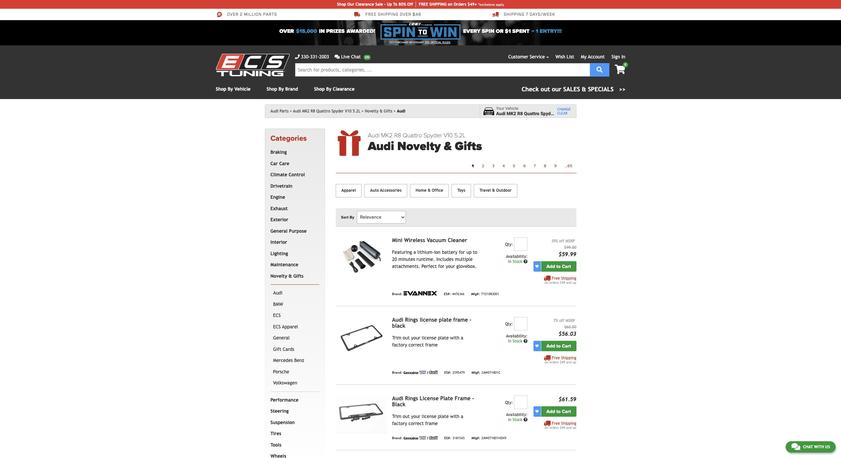 Task type: locate. For each thing, give the bounding box(es) containing it.
apparel down ecs link
[[282, 324, 298, 330]]

2 msrp from the top
[[566, 318, 575, 323]]

mfg#: zaw071801hdx9
[[472, 437, 507, 440]]

2 right 1 link
[[482, 164, 485, 168]]

1 orders from the top
[[550, 281, 559, 285]]

0 horizontal spatial quattro
[[317, 109, 331, 114]]

novelty inside category navigation "element"
[[271, 273, 287, 279]]

free for audi rings license plate frame - black
[[552, 356, 560, 360]]

2 vertical spatial orders
[[550, 426, 559, 430]]

1 free shipping on orders $49 and up from the top
[[545, 276, 577, 285]]

1 vertical spatial stock
[[513, 339, 523, 344]]

1 stock from the top
[[513, 259, 523, 264]]

add for $59.99
[[547, 264, 556, 269]]

es#: for frame
[[445, 371, 452, 375]]

chat inside "live chat" link
[[351, 54, 361, 59]]

v10 for audi mk2 r8 quattro spyder v10 5.2l
[[345, 109, 352, 114]]

1 vertical spatial novelty & gifts link
[[269, 271, 318, 282]]

factory for black
[[392, 342, 407, 348]]

mfg#: left ty21083001
[[472, 293, 480, 296]]

shop our clearance sale - up to 80% off
[[337, 2, 413, 7]]

- left up on the left top of page
[[385, 2, 386, 7]]

1 correct from the top
[[409, 342, 424, 348]]

5.2l for audi mk2 r8 quattro spyder v10 5.2l
[[353, 109, 361, 114]]

free for mini wireless vacuum cleaner
[[552, 276, 560, 281]]

2 vertical spatial availability:
[[507, 413, 528, 417]]

and for $56.03
[[567, 360, 572, 364]]

2 question circle image from the top
[[524, 418, 528, 422]]

trim out your license plate with a factory correct frame down audi rings license plate frame - black
[[392, 414, 464, 426]]

audi parts
[[271, 109, 289, 114]]

1 vertical spatial question circle image
[[524, 418, 528, 422]]

mfg#: zaw071801c
[[472, 371, 501, 375]]

climate control link
[[269, 169, 318, 181]]

2 rings from the top
[[405, 395, 418, 402]]

0 vertical spatial in stock
[[509, 259, 524, 264]]

2 off from the top
[[560, 318, 565, 323]]

comments image
[[792, 443, 801, 451]]

3
[[493, 164, 495, 168]]

gift cards
[[273, 347, 295, 352]]

3 stock from the top
[[513, 418, 523, 422]]

plate down es#: 4476366
[[439, 317, 452, 323]]

to inside featuring a lithium-ion battery for up to 20 minutes runtime. includes multiple attachments. perfect for your glovebox.
[[473, 250, 478, 255]]

over 2 million parts link
[[216, 11, 277, 17]]

your for license
[[411, 335, 421, 341]]

chat right comments image on the bottom right of page
[[804, 445, 814, 450]]

2 ecs from the top
[[273, 324, 281, 330]]

license
[[420, 395, 439, 402]]

glovebox.
[[457, 264, 477, 269]]

8 link
[[540, 162, 551, 170]]

free down $59.99
[[552, 276, 560, 281]]

braking
[[271, 150, 287, 155]]

orders down $61.59 on the right bottom of page
[[550, 426, 559, 430]]

black
[[392, 323, 406, 329]]

rings for black
[[405, 395, 418, 402]]

2 horizontal spatial mk2
[[507, 111, 517, 116]]

1 vertical spatial add
[[547, 343, 556, 349]]

$49 down $61.59 on the right bottom of page
[[560, 426, 566, 430]]

over 2 million parts
[[227, 12, 277, 17]]

2 vertical spatial and
[[567, 426, 572, 430]]

1 vertical spatial for
[[439, 264, 445, 269]]

2 horizontal spatial gifts
[[455, 139, 482, 154]]

msrp inside 39% off msrp $99.00 $59.99
[[566, 239, 575, 244]]

off right "39%"
[[560, 239, 565, 244]]

change clear
[[558, 107, 571, 115]]

add to cart down $59.99
[[547, 264, 571, 269]]

1 inside paginated product list navigation navigation
[[472, 164, 474, 168]]

$49 down $59.99
[[560, 281, 566, 285]]

lighting link
[[269, 248, 318, 260]]

0 vertical spatial correct
[[409, 342, 424, 348]]

clearance right our
[[356, 2, 374, 7]]

0 vertical spatial for
[[459, 250, 465, 255]]

days/week
[[530, 12, 556, 17]]

and down $59.99
[[567, 281, 572, 285]]

featuring a lithium-ion battery for up to 20 minutes runtime. includes multiple attachments. perfect for your glovebox.
[[392, 250, 478, 269]]

add to cart button down $56.03
[[542, 341, 577, 351]]

up up multiple
[[467, 250, 472, 255]]

stock for $56.03
[[513, 339, 523, 344]]

general for general
[[273, 335, 290, 341]]

in
[[319, 28, 325, 35]]

1 ecs from the top
[[273, 313, 281, 318]]

0 vertical spatial free shipping on orders $49 and up
[[545, 276, 577, 285]]

1 horizontal spatial -
[[470, 317, 472, 323]]

ecs apparel
[[273, 324, 298, 330]]

1 availability: from the top
[[507, 254, 528, 259]]

1 horizontal spatial gifts
[[384, 109, 393, 114]]

trim for audi rings license plate frame - black
[[392, 335, 402, 341]]

free for audi rings license plate frame - black
[[552, 421, 560, 426]]

0 horizontal spatial gifts
[[294, 273, 304, 279]]

add to wish list image for audi rings license plate frame - black
[[536, 345, 539, 348]]

1 add from the top
[[547, 264, 556, 269]]

to up glovebox.
[[473, 250, 478, 255]]

plate down audi rings license plate frame - black
[[438, 414, 449, 419]]

free shipping over $49 link
[[354, 11, 421, 17]]

license down audi rings license plate frame - black link
[[422, 335, 437, 341]]

over for over 2 million parts
[[227, 12, 239, 17]]

ecs tuning image
[[216, 54, 290, 76]]

1 add to wish list image from the top
[[536, 345, 539, 348]]

travel
[[480, 188, 491, 193]]

1 right =
[[536, 28, 539, 35]]

1 vertical spatial orders
[[550, 360, 559, 364]]

None number field
[[515, 237, 528, 251], [515, 317, 528, 331], [515, 396, 528, 409], [515, 237, 528, 251], [515, 317, 528, 331], [515, 396, 528, 409]]

1 vertical spatial add to wish list image
[[536, 410, 539, 413]]

0 vertical spatial frame
[[454, 317, 468, 323]]

your down includes on the right bottom
[[446, 264, 455, 269]]

off inside 7% off msrp $60.00 $56.03
[[560, 318, 565, 323]]

3 qty: from the top
[[506, 400, 513, 405]]

1 vertical spatial genuine volkswagen audi - corporate logo image
[[404, 436, 438, 440]]

by down ecs tuning image
[[228, 86, 233, 92]]

1 and from the top
[[567, 281, 572, 285]]

2 vertical spatial novelty
[[271, 273, 287, 279]]

1 vertical spatial -
[[470, 317, 472, 323]]

es#: left 2595479
[[445, 371, 452, 375]]

free down $61.59 on the right bottom of page
[[552, 421, 560, 426]]

trim
[[392, 335, 402, 341], [392, 414, 402, 419]]

2 vertical spatial frame
[[426, 421, 438, 426]]

off for $59.99
[[560, 239, 565, 244]]

2 vertical spatial add
[[547, 409, 556, 415]]

2 factory from the top
[[392, 421, 407, 426]]

cart down $61.59 on the right bottom of page
[[562, 409, 571, 415]]

by right sort
[[350, 215, 355, 220]]

0 horizontal spatial 1
[[472, 164, 474, 168]]

tires link
[[269, 429, 318, 440]]

rings inside audi rings license plate frame - black
[[405, 317, 418, 323]]

7% off msrp $60.00 $56.03
[[554, 318, 577, 337]]

2 vertical spatial add to cart
[[547, 409, 571, 415]]

suspension link
[[269, 417, 318, 429]]

0 vertical spatial question circle image
[[524, 339, 528, 343]]

msrp inside 7% off msrp $60.00 $56.03
[[566, 318, 575, 323]]

1 vertical spatial vehicle
[[506, 106, 519, 111]]

0 horizontal spatial 5.2l
[[353, 109, 361, 114]]

add to cart button for $56.03
[[542, 341, 577, 351]]

over left million
[[227, 12, 239, 17]]

$49
[[413, 12, 421, 17], [560, 281, 566, 285], [560, 360, 566, 364], [560, 426, 566, 430]]

add
[[547, 264, 556, 269], [547, 343, 556, 349], [547, 409, 556, 415]]

your for license
[[411, 414, 421, 419]]

1 vertical spatial novelty
[[398, 139, 441, 154]]

gifts for the topmost novelty & gifts link
[[384, 109, 393, 114]]

msrp up $99.00
[[566, 239, 575, 244]]

2 add to wish list image from the top
[[536, 410, 539, 413]]

in for mini wireless vacuum cleaner
[[509, 259, 512, 264]]

care
[[280, 161, 290, 166]]

evannex - corporate logo image
[[404, 291, 438, 296]]

0 vertical spatial brand:
[[392, 293, 403, 296]]

1 vertical spatial with
[[451, 414, 460, 419]]

1 trim out your license plate with a factory correct frame from the top
[[392, 335, 464, 348]]

free down shop our clearance sale - up to 80% off
[[366, 12, 377, 17]]

audi rings license plate frame - black
[[392, 395, 475, 408]]

license down audi rings license plate frame - black
[[422, 414, 437, 419]]

off
[[560, 239, 565, 244], [560, 318, 565, 323]]

es#4476366 - ty21083001 - mini wireless vacuum cleaner - featuring a lithium-ion battery for up to 20 minutes runtime. includes multiple attachments. perfect for your glovebox. - evannex - audi bmw volkswagen mercedes benz mini porsche image
[[336, 237, 387, 276]]

your down audi rings license plate frame - black link
[[411, 335, 421, 341]]

1 add to cart from the top
[[547, 264, 571, 269]]

stock for $59.99
[[513, 259, 523, 264]]

3 add to cart button from the top
[[542, 407, 577, 417]]

7 left 8
[[534, 164, 536, 168]]

r8 for audi mk2 r8 quattro spyder v10 5.2l
[[311, 109, 315, 114]]

es#: left 4476366 at the right bottom of page
[[444, 293, 451, 296]]

add to wish list image for audi rings license plate frame - black
[[536, 410, 539, 413]]

- right frame
[[473, 395, 475, 402]]

cleaner
[[448, 237, 468, 244]]

es#3181565 - zaw071801hdx9 - audi rings license plate frame - black - trim out your license plate with a factory correct frame - genuine volkswagen audi - audi image
[[336, 396, 387, 434]]

330-331-2003 link
[[295, 53, 329, 60]]

1 vertical spatial add to cart button
[[542, 341, 577, 351]]

2 horizontal spatial v10
[[556, 111, 565, 116]]

clearance up audi mk2 r8 quattro spyder v10 5.2l link
[[333, 86, 355, 92]]

factory
[[392, 342, 407, 348], [392, 421, 407, 426]]

1 horizontal spatial mk2
[[381, 132, 393, 139]]

.
[[451, 41, 451, 44]]

r8 inside audi mk2 r8 quattro spyder v10 5.2l audi novelty & gifts
[[395, 132, 401, 139]]

mercedes
[[273, 358, 293, 363]]

with down audi rings license plate frame - black link
[[451, 335, 460, 341]]

4
[[503, 164, 505, 168]]

chat right live
[[351, 54, 361, 59]]

1 vertical spatial rings
[[405, 395, 418, 402]]

orders down $59.99
[[550, 281, 559, 285]]

0 vertical spatial gifts
[[384, 109, 393, 114]]

v10 inside audi mk2 r8 quattro spyder v10 5.2l audi novelty & gifts
[[444, 132, 453, 139]]

shop
[[337, 2, 346, 7], [216, 86, 227, 92], [267, 86, 277, 92], [314, 86, 325, 92]]

general link
[[272, 333, 318, 344]]

free shipping on orders $49 and up down $56.03
[[545, 356, 577, 364]]

phone image
[[295, 54, 300, 59]]

1 cart from the top
[[562, 264, 571, 269]]

mfg#: left zaw071801c
[[472, 371, 481, 375]]

1 out from the top
[[403, 335, 410, 341]]

general inside novelty & gifts subcategories 'element'
[[273, 335, 290, 341]]

frame down audi rings license plate frame - black
[[426, 421, 438, 426]]

spyder inside audi mk2 r8 quattro spyder v10 5.2l audi novelty & gifts
[[424, 132, 442, 139]]

0 vertical spatial with
[[451, 335, 460, 341]]

add to cart button
[[542, 261, 577, 272], [542, 341, 577, 351], [542, 407, 577, 417]]

your down license
[[411, 414, 421, 419]]

2 correct from the top
[[409, 421, 424, 426]]

million
[[244, 12, 262, 17]]

0 horizontal spatial clearance
[[333, 86, 355, 92]]

1 vertical spatial msrp
[[566, 318, 575, 323]]

1 vertical spatial license
[[422, 335, 437, 341]]

exhaust link
[[269, 203, 318, 215]]

1 off from the top
[[560, 239, 565, 244]]

1 vertical spatial over
[[280, 28, 294, 35]]

2 free shipping on orders $49 and up from the top
[[545, 356, 577, 364]]

0 vertical spatial plate
[[439, 317, 452, 323]]

1 vertical spatial qty:
[[506, 322, 513, 327]]

trim out your license plate with a factory correct frame down audi rings license plate frame - black link
[[392, 335, 464, 348]]

2 left million
[[240, 12, 243, 17]]

for up multiple
[[459, 250, 465, 255]]

auto accessories
[[370, 188, 402, 193]]

quattro for audi mk2 r8 quattro spyder v10 5.2l audi novelty & gifts
[[403, 132, 422, 139]]

1 vertical spatial frame
[[426, 342, 438, 348]]

es#: 3181565
[[445, 437, 465, 440]]

& inside category navigation "element"
[[289, 273, 292, 279]]

1 vertical spatial ecs
[[273, 324, 281, 330]]

1 vertical spatial and
[[567, 360, 572, 364]]

to down $61.59 on the right bottom of page
[[557, 409, 561, 415]]

1 horizontal spatial novelty
[[365, 109, 379, 114]]

and down $61.59 on the right bottom of page
[[567, 426, 572, 430]]

3181565
[[453, 437, 465, 440]]

chat inside chat with us link
[[804, 445, 814, 450]]

2 trim out your license plate with a factory correct frame from the top
[[392, 414, 464, 426]]

frame down audi rings license plate frame - black link
[[426, 342, 438, 348]]

question circle image
[[524, 339, 528, 343], [524, 418, 528, 422]]

es#2595479 - zaw071801c - audi rings license plate frame - black - trim out your license plate with a factory correct frame - genuine volkswagen audi - audi image
[[336, 317, 387, 355]]

live chat link
[[335, 53, 371, 60]]

rings left license
[[405, 395, 418, 402]]

novelty
[[365, 109, 379, 114], [398, 139, 441, 154], [271, 273, 287, 279]]

bmw
[[273, 302, 283, 307]]

out for black
[[403, 335, 410, 341]]

1 left 2 link
[[472, 164, 474, 168]]

a inside featuring a lithium-ion battery for up to 20 minutes runtime. includes multiple attachments. perfect for your glovebox.
[[414, 250, 416, 255]]

0 horizontal spatial spyder
[[332, 109, 344, 114]]

1 vertical spatial mfg#:
[[472, 371, 481, 375]]

0 horizontal spatial chat
[[351, 54, 361, 59]]

1 horizontal spatial 7
[[534, 164, 536, 168]]

categories
[[271, 134, 307, 143]]

1 trim from the top
[[392, 335, 402, 341]]

vehicle
[[235, 86, 251, 92], [506, 106, 519, 111]]

1 horizontal spatial apparel
[[342, 188, 356, 193]]

3 brand: from the top
[[392, 437, 403, 440]]

1 vertical spatial 2
[[482, 164, 485, 168]]

add to cart for $59.99
[[547, 264, 571, 269]]

with down frame
[[451, 414, 460, 419]]

frame
[[454, 317, 468, 323], [426, 342, 438, 348], [426, 421, 438, 426]]

correct for black
[[409, 342, 424, 348]]

$15,000
[[296, 28, 317, 35]]

1 horizontal spatial novelty & gifts
[[365, 109, 393, 114]]

with left "us"
[[815, 445, 825, 450]]

factory for black
[[392, 421, 407, 426]]

0 vertical spatial trim out your license plate with a factory correct frame
[[392, 335, 464, 348]]

$49 down $56.03
[[560, 360, 566, 364]]

0 vertical spatial add to cart
[[547, 264, 571, 269]]

5 link
[[509, 162, 520, 170]]

0 vertical spatial novelty
[[365, 109, 379, 114]]

to down $56.03
[[557, 343, 561, 349]]

free shipping on orders $49 and up down $61.59 on the right bottom of page
[[545, 421, 577, 430]]

1 horizontal spatial 5.2l
[[455, 132, 466, 139]]

frame for plate
[[426, 342, 438, 348]]

1 qty: from the top
[[506, 242, 513, 247]]

in for audi rings license plate frame - black
[[509, 418, 512, 422]]

$49 inside free shipping over $49 'link'
[[413, 12, 421, 17]]

0 horizontal spatial mk2
[[302, 109, 310, 114]]

Search text field
[[295, 63, 590, 77]]

orders for $56.03
[[550, 360, 559, 364]]

2 availability: from the top
[[507, 334, 528, 339]]

- inside audi rings license plate frame - black
[[473, 395, 475, 402]]

0 vertical spatial msrp
[[566, 239, 575, 244]]

1 vertical spatial clearance
[[333, 86, 355, 92]]

2 vertical spatial stock
[[513, 418, 523, 422]]

mk2 inside audi mk2 r8 quattro spyder v10 5.2l audi novelty & gifts
[[381, 132, 393, 139]]

stock
[[513, 259, 523, 264], [513, 339, 523, 344], [513, 418, 523, 422]]

question circle image for audi rings license plate frame - black
[[524, 418, 528, 422]]

mk2 for audi mk2 r8 quattro spyder v10 5.2l audi novelty & gifts
[[381, 132, 393, 139]]

quattro inside audi mk2 r8 quattro spyder v10 5.2l audi novelty & gifts
[[403, 132, 422, 139]]

1 vertical spatial add to cart
[[547, 343, 571, 349]]

0 vertical spatial add
[[547, 264, 556, 269]]

shipping down $56.03
[[562, 356, 577, 360]]

by up audi mk2 r8 quattro spyder v10 5.2l link
[[326, 86, 332, 92]]

0 vertical spatial factory
[[392, 342, 407, 348]]

wish list
[[556, 54, 575, 59]]

apparel left "auto" at the left of page
[[342, 188, 356, 193]]

shop for shop by vehicle
[[216, 86, 227, 92]]

1 genuine volkswagen audi - corporate logo image from the top
[[404, 371, 438, 374]]

0 vertical spatial stock
[[513, 259, 523, 264]]

vehicle inside your vehicle audi mk2 r8 quattro spyder v10 5.2l
[[506, 106, 519, 111]]

lighting
[[271, 251, 288, 256]]

0 vertical spatial orders
[[550, 281, 559, 285]]

0 horizontal spatial novelty & gifts
[[271, 273, 304, 279]]

plate down audi rings license plate frame - black link
[[438, 335, 449, 341]]

2 add to cart from the top
[[547, 343, 571, 349]]

cart down $59.99
[[562, 264, 571, 269]]

multiple
[[455, 257, 473, 262]]

2 add from the top
[[547, 343, 556, 349]]

novelty inside audi mk2 r8 quattro spyder v10 5.2l audi novelty & gifts
[[398, 139, 441, 154]]

mfg#: for frame
[[472, 437, 481, 440]]

to for audi rings license plate frame - black
[[557, 343, 561, 349]]

vehicle down ecs tuning image
[[235, 86, 251, 92]]

spyder for audi mk2 r8 quattro spyder v10 5.2l
[[332, 109, 344, 114]]

shipping down $61.59 on the right bottom of page
[[562, 421, 577, 426]]

audi mk2 r8 quattro spyder v10 5.2l link
[[293, 109, 364, 114]]

add to cart down $56.03
[[547, 343, 571, 349]]

brand: for black
[[392, 437, 403, 440]]

with for frame
[[451, 335, 460, 341]]

mini
[[392, 237, 403, 244]]

parts
[[263, 12, 277, 17]]

1 factory from the top
[[392, 342, 407, 348]]

2 stock from the top
[[513, 339, 523, 344]]

2 cart from the top
[[562, 343, 571, 349]]

up
[[467, 250, 472, 255], [573, 281, 577, 285], [573, 360, 577, 364], [573, 426, 577, 430]]

spyder inside your vehicle audi mk2 r8 quattro spyder v10 5.2l
[[541, 111, 555, 116]]

free shipping on orders $49 and up down $59.99
[[545, 276, 577, 285]]

free down $56.03
[[552, 356, 560, 360]]

0 vertical spatial add to cart button
[[542, 261, 577, 272]]

1 brand: from the top
[[392, 293, 403, 296]]

clearance for our
[[356, 2, 374, 7]]

2 trim from the top
[[392, 414, 402, 419]]

spyder for audi mk2 r8 quattro spyder v10 5.2l audi novelty & gifts
[[424, 132, 442, 139]]

orders down $56.03
[[550, 360, 559, 364]]

- for audi rings license plate frame - black
[[473, 395, 475, 402]]

travel & outdoor link
[[474, 184, 518, 197]]

5.2l inside audi mk2 r8 quattro spyder v10 5.2l audi novelty & gifts
[[455, 132, 466, 139]]

for down includes on the right bottom
[[439, 264, 445, 269]]

1 vertical spatial correct
[[409, 421, 424, 426]]

2 brand: from the top
[[392, 371, 403, 375]]

2 qty: from the top
[[506, 322, 513, 327]]

gifts inside novelty & gifts link
[[294, 273, 304, 279]]

question circle image for audi rings license plate frame - black
[[524, 339, 528, 343]]

frame down 4476366 at the right bottom of page
[[454, 317, 468, 323]]

1 add to cart button from the top
[[542, 261, 577, 272]]

by left brand
[[279, 86, 284, 92]]

to down $59.99
[[557, 264, 561, 269]]

chat with us
[[804, 445, 831, 450]]

1 horizontal spatial spyder
[[424, 132, 442, 139]]

and down $56.03
[[567, 360, 572, 364]]

over $15,000 in prizes
[[280, 28, 345, 35]]

rules
[[443, 41, 451, 44]]

2 vertical spatial brand:
[[392, 437, 403, 440]]

shopping cart image
[[615, 65, 626, 74]]

1 horizontal spatial novelty & gifts link
[[365, 109, 396, 114]]

wish list link
[[556, 54, 575, 59]]

free shipping on orders $49 and up for $59.99
[[545, 276, 577, 285]]

add to cart down $61.59 on the right bottom of page
[[547, 409, 571, 415]]

rings inside audi rings license plate frame - black
[[405, 395, 418, 402]]

0 vertical spatial your
[[446, 264, 455, 269]]

mfg#: right 3181565
[[472, 437, 481, 440]]

plate for plate
[[438, 414, 449, 419]]

2 vertical spatial qty:
[[506, 400, 513, 405]]

off inside 39% off msrp $99.00 $59.99
[[560, 239, 565, 244]]

2 in stock from the top
[[509, 339, 524, 344]]

no purchase necessary. see official rules .
[[390, 41, 451, 44]]

- down mfg#: ty21083001
[[470, 317, 472, 323]]

1 vertical spatial a
[[461, 335, 464, 341]]

1 vertical spatial trim out your license plate with a factory correct frame
[[392, 414, 464, 426]]

$49 for mini wireless vacuum cleaner
[[560, 281, 566, 285]]

cards
[[283, 347, 295, 352]]

vehicle right your on the top
[[506, 106, 519, 111]]

v10 inside your vehicle audi mk2 r8 quattro spyder v10 5.2l
[[556, 111, 565, 116]]

2 inside paginated product list navigation navigation
[[482, 164, 485, 168]]

2 genuine volkswagen audi - corporate logo image from the top
[[404, 436, 438, 440]]

featuring
[[392, 250, 412, 255]]

2 orders from the top
[[550, 360, 559, 364]]

general up gift cards
[[273, 335, 290, 341]]

add to wish list image
[[536, 265, 539, 268]]

1 horizontal spatial clearance
[[356, 2, 374, 7]]

genuine volkswagen audi - corporate logo image
[[404, 371, 438, 374], [404, 436, 438, 440]]

audi inside audi rings license plate frame - black
[[392, 395, 404, 402]]

free shipping on orders $49 and up for $56.03
[[545, 356, 577, 364]]

add to wish list image
[[536, 345, 539, 348], [536, 410, 539, 413]]

with for frame
[[451, 414, 460, 419]]

rings down the evannex - corporate logo
[[405, 317, 418, 323]]

3 free shipping on orders $49 and up from the top
[[545, 421, 577, 430]]

es#: left 3181565
[[445, 437, 452, 440]]

1 question circle image from the top
[[524, 339, 528, 343]]

1 vertical spatial trim
[[392, 414, 402, 419]]

2 and from the top
[[567, 360, 572, 364]]

7 left "days/week"
[[526, 12, 529, 17]]

msrp up $60.00
[[566, 318, 575, 323]]

0 vertical spatial genuine volkswagen audi - corporate logo image
[[404, 371, 438, 374]]

7
[[526, 12, 529, 17], [534, 164, 536, 168]]

audi inside novelty & gifts subcategories 'element'
[[273, 290, 283, 296]]

cart for $56.03
[[562, 343, 571, 349]]

- inside audi rings license plate frame - black
[[470, 317, 472, 323]]

drivetrain link
[[269, 181, 318, 192]]

add to cart button down $61.59 on the right bottom of page
[[542, 407, 577, 417]]

audi inside audi rings license plate frame - black
[[392, 317, 404, 323]]

ecs down ecs link
[[273, 324, 281, 330]]

0 vertical spatial -
[[385, 2, 386, 7]]

0 vertical spatial availability:
[[507, 254, 528, 259]]

1 in stock from the top
[[509, 259, 524, 264]]

1 vertical spatial free shipping on orders $49 and up
[[545, 356, 577, 364]]

1 rings from the top
[[405, 317, 418, 323]]

in stock for $56.03
[[509, 339, 524, 344]]

up down $61.59 on the right bottom of page
[[573, 426, 577, 430]]

shipping down $59.99
[[562, 276, 577, 281]]

shop our clearance sale - up to 80% off link
[[337, 1, 416, 7]]

2 vertical spatial license
[[422, 414, 437, 419]]

out for black
[[403, 414, 410, 419]]

3 add from the top
[[547, 409, 556, 415]]

1 horizontal spatial v10
[[444, 132, 453, 139]]

add to cart button for $59.99
[[542, 261, 577, 272]]

by for brand
[[279, 86, 284, 92]]

up for audi rings license plate frame - black
[[573, 426, 577, 430]]

change
[[558, 107, 571, 111]]

category navigation element
[[265, 129, 325, 458]]

2 horizontal spatial spyder
[[541, 111, 555, 116]]

home
[[416, 188, 427, 193]]

2 horizontal spatial 5.2l
[[566, 111, 575, 116]]

-
[[385, 2, 386, 7], [470, 317, 472, 323], [473, 395, 475, 402]]

1 vertical spatial your
[[411, 335, 421, 341]]

to for audi rings license plate frame - black
[[557, 409, 561, 415]]

up down $59.99
[[573, 281, 577, 285]]

apparel link
[[336, 184, 362, 197]]

license down the evannex - corporate logo
[[420, 317, 438, 323]]

add to cart button down $59.99
[[542, 261, 577, 272]]

purchase
[[395, 41, 409, 44]]

necessary.
[[409, 41, 425, 44]]

brand: for black
[[392, 371, 403, 375]]

4 link
[[499, 162, 509, 170]]

off right 7%
[[560, 318, 565, 323]]

r8
[[311, 109, 315, 114], [518, 111, 523, 116], [395, 132, 401, 139]]

cart down $56.03
[[562, 343, 571, 349]]

shipping for audi rings license plate frame - black
[[562, 356, 577, 360]]

1 vertical spatial plate
[[438, 335, 449, 341]]

engine
[[271, 195, 285, 200]]

3 and from the top
[[567, 426, 572, 430]]

1 vertical spatial apparel
[[282, 324, 298, 330]]

ecs down bmw
[[273, 313, 281, 318]]

2 out from the top
[[403, 414, 410, 419]]

genuine volkswagen audi - corporate logo image for black
[[404, 371, 438, 374]]

1 vertical spatial cart
[[562, 343, 571, 349]]

general up interior
[[271, 228, 288, 234]]

general for general purpose
[[271, 228, 288, 234]]

1 msrp from the top
[[566, 239, 575, 244]]

attachments.
[[392, 264, 421, 269]]

up down $56.03
[[573, 360, 577, 364]]

$49 right the over
[[413, 12, 421, 17]]

0 vertical spatial clearance
[[356, 2, 374, 7]]

1 vertical spatial 7
[[534, 164, 536, 168]]

0 vertical spatial out
[[403, 335, 410, 341]]

2 add to cart button from the top
[[542, 341, 577, 351]]

over left $15,000
[[280, 28, 294, 35]]



Task type: describe. For each thing, give the bounding box(es) containing it.
official
[[431, 41, 442, 44]]

frame
[[455, 395, 471, 402]]

wish
[[556, 54, 566, 59]]

or
[[496, 28, 504, 35]]

0 vertical spatial vehicle
[[235, 86, 251, 92]]

trim for audi rings license plate frame - black
[[392, 414, 402, 419]]

up for audi rings license plate frame - black
[[573, 360, 577, 364]]

audi parts link
[[271, 109, 292, 114]]

330-
[[301, 54, 310, 59]]

shipping 7 days/week
[[504, 12, 556, 17]]

es#: 2595479
[[445, 371, 465, 375]]

general purpose link
[[269, 226, 318, 237]]

shop for shop by clearance
[[314, 86, 325, 92]]

2595479
[[453, 371, 465, 375]]

question circle image
[[524, 260, 528, 264]]

9
[[555, 164, 557, 168]]

3 cart from the top
[[562, 409, 571, 415]]

- for audi rings license plate frame - black
[[470, 317, 472, 323]]

porsche link
[[272, 367, 318, 378]]

=
[[532, 28, 535, 35]]

over for over $15,000 in prizes
[[280, 28, 294, 35]]

includes
[[437, 257, 454, 262]]

comments image
[[335, 54, 340, 59]]

audi rings license plate frame - black link
[[392, 395, 475, 408]]

home & office
[[416, 188, 444, 193]]

0
[[625, 63, 627, 67]]

ecs apparel link
[[272, 322, 318, 333]]

sales & specials link
[[522, 85, 626, 94]]

customer
[[509, 54, 529, 59]]

no
[[390, 41, 394, 44]]

every
[[464, 28, 481, 35]]

& inside audi mk2 r8 quattro spyder v10 5.2l audi novelty & gifts
[[444, 139, 452, 154]]

frame inside audi rings license plate frame - black
[[454, 317, 468, 323]]

to for mini wireless vacuum cleaner
[[557, 264, 561, 269]]

rings for black
[[405, 317, 418, 323]]

0 vertical spatial 1
[[536, 28, 539, 35]]

*exclusions apply link
[[479, 2, 504, 7]]

control
[[289, 172, 305, 178]]

ecs for ecs
[[273, 313, 281, 318]]

5.2l inside your vehicle audi mk2 r8 quattro spyder v10 5.2l
[[566, 111, 575, 116]]

by for vehicle
[[228, 86, 233, 92]]

sort by
[[341, 215, 355, 220]]

see
[[425, 41, 430, 44]]

shipping
[[378, 12, 399, 17]]

sign in
[[612, 54, 626, 59]]

msrp for $59.99
[[566, 239, 575, 244]]

your vehicle audi mk2 r8 quattro spyder v10 5.2l
[[497, 106, 575, 116]]

0 vertical spatial es#:
[[444, 293, 451, 296]]

your inside featuring a lithium-ion battery for up to 20 minutes runtime. includes multiple attachments. perfect for your glovebox.
[[446, 264, 455, 269]]

$59.99
[[559, 251, 577, 258]]

3 in stock from the top
[[509, 418, 524, 422]]

in stock for $59.99
[[509, 259, 524, 264]]

shipping 7 days/week link
[[493, 11, 556, 17]]

trim out your license plate with a factory correct frame for license
[[392, 414, 464, 426]]

shop for shop our clearance sale - up to 80% off
[[337, 2, 346, 7]]

orders
[[454, 2, 467, 7]]

license for license
[[422, 414, 437, 419]]

license for license
[[422, 335, 437, 341]]

quattro inside your vehicle audi mk2 r8 quattro spyder v10 5.2l
[[524, 111, 540, 116]]

0 vertical spatial novelty & gifts
[[365, 109, 393, 114]]

tools
[[271, 443, 282, 448]]

up
[[387, 2, 392, 7]]

parts
[[280, 109, 289, 114]]

in for audi rings license plate frame - black
[[509, 339, 512, 344]]

accessories
[[380, 188, 402, 193]]

mini wireless vacuum cleaner
[[392, 237, 468, 244]]

on for audi rings license plate frame - black
[[545, 360, 549, 364]]

zaw071801c
[[482, 371, 501, 375]]

2003
[[320, 54, 329, 59]]

shop by brand link
[[267, 86, 298, 92]]

mk2 for audi mk2 r8 quattro spyder v10 5.2l
[[302, 109, 310, 114]]

novelty & gifts inside category navigation "element"
[[271, 273, 304, 279]]

ship
[[430, 2, 438, 7]]

*exclusions
[[479, 3, 495, 6]]

zaw071801hdx9
[[482, 437, 507, 440]]

6
[[524, 164, 526, 168]]

car care link
[[269, 158, 318, 169]]

clear link
[[558, 111, 571, 115]]

quattro for audi mk2 r8 quattro spyder v10 5.2l
[[317, 109, 331, 114]]

search image
[[597, 66, 603, 72]]

chat with us link
[[786, 442, 836, 453]]

qty: for mini wireless vacuum cleaner
[[506, 242, 513, 247]]

correct for black
[[409, 421, 424, 426]]

clearance for by
[[333, 86, 355, 92]]

benz
[[295, 358, 305, 363]]

2 link
[[478, 162, 489, 170]]

car
[[271, 161, 278, 166]]

$56.03
[[559, 331, 577, 337]]

novelty & gifts subcategories element
[[271, 285, 319, 392]]

apply
[[496, 3, 504, 6]]

toys
[[458, 188, 466, 193]]

9 link
[[551, 162, 561, 170]]

$49 for audi rings license plate frame - black
[[560, 426, 566, 430]]

& inside home & office link
[[428, 188, 431, 193]]

on for audi rings license plate frame - black
[[545, 426, 549, 430]]

frame for plate
[[426, 421, 438, 426]]

prizes
[[326, 28, 345, 35]]

20
[[392, 257, 397, 262]]

& inside sales & specials link
[[582, 86, 587, 93]]

on for mini wireless vacuum cleaner
[[545, 281, 549, 285]]

drivetrain
[[271, 183, 293, 189]]

2 vertical spatial with
[[815, 445, 825, 450]]

add for $56.03
[[547, 343, 556, 349]]

a for license
[[461, 335, 464, 341]]

mfg#: for frame
[[472, 371, 481, 375]]

ecs link
[[272, 310, 318, 322]]

qty: for audi rings license plate frame - black
[[506, 322, 513, 327]]

shipping for audi rings license plate frame - black
[[562, 421, 577, 426]]

lithium-
[[418, 250, 434, 255]]

trim out your license plate with a factory correct frame for license
[[392, 335, 464, 348]]

performance
[[271, 397, 299, 403]]

add to cart for $56.03
[[547, 343, 571, 349]]

330-331-2003
[[301, 54, 329, 59]]

0 vertical spatial novelty & gifts link
[[365, 109, 396, 114]]

$49 for audi rings license plate frame - black
[[560, 360, 566, 364]]

up inside featuring a lithium-ion battery for up to 20 minutes runtime. includes multiple attachments. perfect for your glovebox.
[[467, 250, 472, 255]]

apparel inside novelty & gifts subcategories 'element'
[[282, 324, 298, 330]]

mk2 inside your vehicle audi mk2 r8 quattro spyder v10 5.2l
[[507, 111, 517, 116]]

gifts for left novelty & gifts link
[[294, 273, 304, 279]]

to
[[394, 2, 398, 7]]

8
[[544, 164, 547, 168]]

sort
[[341, 215, 349, 220]]

5.2l for audi mk2 r8 quattro spyder v10 5.2l audi novelty & gifts
[[455, 132, 466, 139]]

customer service button
[[509, 53, 549, 60]]

black
[[392, 401, 406, 408]]

and for $59.99
[[567, 281, 572, 285]]

3 add to cart from the top
[[547, 409, 571, 415]]

exterior link
[[269, 215, 318, 226]]

0 vertical spatial mfg#:
[[472, 293, 480, 296]]

0 vertical spatial 7
[[526, 12, 529, 17]]

r8 for audi mk2 r8 quattro spyder v10 5.2l audi novelty & gifts
[[395, 132, 401, 139]]

braking link
[[269, 147, 318, 158]]

3 availability: from the top
[[507, 413, 528, 417]]

v10 for audi mk2 r8 quattro spyder v10 5.2l audi novelty & gifts
[[444, 132, 453, 139]]

msrp for $56.03
[[566, 318, 575, 323]]

paginated product list navigation navigation
[[368, 162, 577, 170]]

by for clearance
[[326, 86, 332, 92]]

shop for shop by brand
[[267, 86, 277, 92]]

steering link
[[269, 406, 318, 417]]

4476366
[[453, 293, 465, 296]]

up for mini wireless vacuum cleaner
[[573, 281, 577, 285]]

…65
[[565, 164, 573, 168]]

7 inside paginated product list navigation navigation
[[534, 164, 536, 168]]

climate control
[[271, 172, 305, 178]]

availability: for $59.99
[[507, 254, 528, 259]]

minutes
[[399, 257, 415, 262]]

toys link
[[452, 184, 472, 197]]

change link
[[558, 107, 571, 111]]

es#: for frame
[[445, 437, 452, 440]]

audi rings license plate frame - black
[[392, 317, 472, 329]]

shipping up every spin or $1 spent = 1 entry!!!
[[504, 12, 525, 17]]

gifts inside audi mk2 r8 quattro spyder v10 5.2l audi novelty & gifts
[[455, 139, 482, 154]]

cart for $59.99
[[562, 264, 571, 269]]

car care
[[271, 161, 290, 166]]

audi inside your vehicle audi mk2 r8 quattro spyder v10 5.2l
[[497, 111, 506, 116]]

a for license
[[461, 414, 464, 419]]

shipping for mini wireless vacuum cleaner
[[562, 276, 577, 281]]

free
[[419, 2, 429, 7]]

0 horizontal spatial 2
[[240, 12, 243, 17]]

off for $56.03
[[560, 318, 565, 323]]

shop by brand
[[267, 86, 298, 92]]

genuine volkswagen audi - corporate logo image for black
[[404, 436, 438, 440]]

0 horizontal spatial for
[[439, 264, 445, 269]]

account
[[588, 54, 605, 59]]

free inside 'link'
[[366, 12, 377, 17]]

r8 inside your vehicle audi mk2 r8 quattro spyder v10 5.2l
[[518, 111, 523, 116]]

ping
[[438, 2, 447, 7]]

specials
[[588, 86, 614, 93]]

availability: for $56.03
[[507, 334, 528, 339]]

ecs for ecs apparel
[[273, 324, 281, 330]]

0 horizontal spatial novelty & gifts link
[[269, 271, 318, 282]]

license inside audi rings license plate frame - black
[[420, 317, 438, 323]]

0 link
[[610, 62, 629, 75]]

& inside travel & outdoor link
[[493, 188, 495, 193]]

office
[[432, 188, 444, 193]]

7 link
[[530, 162, 540, 170]]

plate inside audi rings license plate frame - black
[[439, 317, 452, 323]]

0 vertical spatial apparel
[[342, 188, 356, 193]]

live
[[341, 54, 350, 59]]

orders for $59.99
[[550, 281, 559, 285]]

qty: for audi rings license plate frame - black
[[506, 400, 513, 405]]

ecs tuning 'spin to win' contest logo image
[[381, 23, 461, 40]]

gift cards link
[[272, 344, 318, 355]]

3 orders from the top
[[550, 426, 559, 430]]



Task type: vqa. For each thing, say whether or not it's contained in the screenshot.
1st The Ecs Tuning image from the bottom of the page
no



